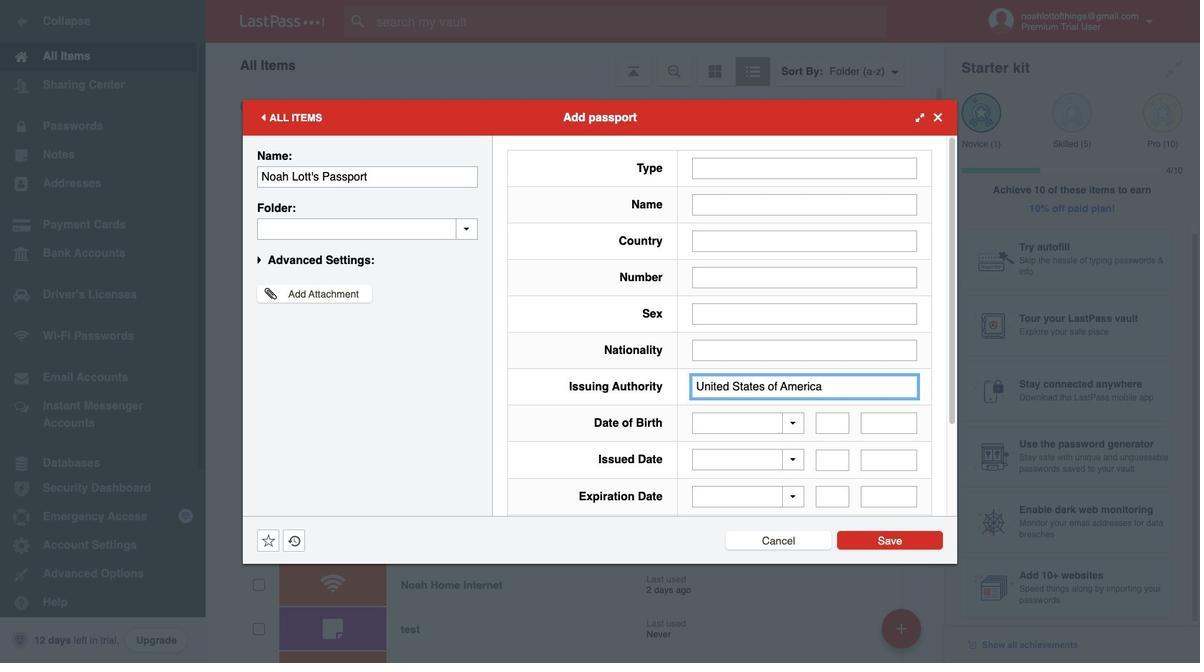 Task type: describe. For each thing, give the bounding box(es) containing it.
search my vault text field
[[344, 6, 915, 37]]

lastpass image
[[240, 15, 324, 28]]

Search search field
[[344, 6, 915, 37]]



Task type: locate. For each thing, give the bounding box(es) containing it.
None text field
[[692, 158, 918, 179], [257, 166, 478, 188], [692, 303, 918, 325], [692, 376, 918, 398], [816, 413, 850, 434], [861, 413, 917, 434], [816, 450, 850, 471], [692, 158, 918, 179], [257, 166, 478, 188], [692, 303, 918, 325], [692, 376, 918, 398], [816, 413, 850, 434], [861, 413, 917, 434], [816, 450, 850, 471]]

None text field
[[692, 194, 918, 215], [257, 218, 478, 240], [692, 230, 918, 252], [692, 267, 918, 288], [692, 340, 918, 361], [861, 450, 917, 471], [816, 487, 850, 508], [861, 487, 917, 508], [692, 194, 918, 215], [257, 218, 478, 240], [692, 230, 918, 252], [692, 267, 918, 288], [692, 340, 918, 361], [861, 450, 917, 471], [816, 487, 850, 508], [861, 487, 917, 508]]

new item image
[[897, 624, 907, 634]]

main navigation navigation
[[0, 0, 206, 664]]

dialog
[[243, 100, 958, 620]]

vault options navigation
[[206, 43, 945, 86]]

new item navigation
[[877, 605, 930, 664]]



